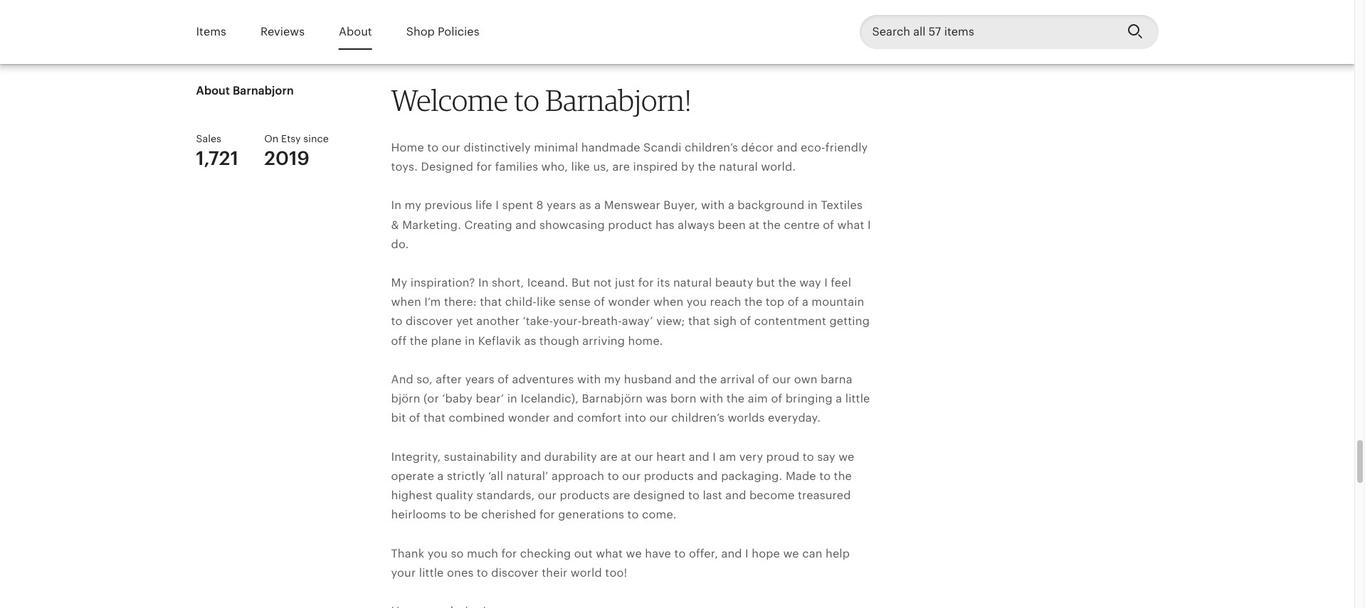 Task type: vqa. For each thing, say whether or not it's contained in the screenshot.
from to the top
no



Task type: describe. For each thing, give the bounding box(es) containing it.
be
[[464, 509, 478, 522]]

and up born
[[676, 373, 696, 387]]

so
[[451, 547, 464, 561]]

shop policies
[[406, 25, 480, 38]]

inspiration?
[[411, 276, 475, 290]]

not
[[594, 276, 612, 290]]

1,721
[[196, 148, 239, 170]]

for inside the integrity, sustainability and durability are at our heart and i am very proud to say we operate a strictly 'all natural' approach to our products and packaging. made to the highest quality standards, our products are designed to last and become treasured heirlooms to be cherished for generations to come.
[[540, 509, 555, 522]]

in inside my inspiration? in short, iceand. but not just for its natural beauty but the way i feel when i'm there: that child-like sense of wonder when you reach the top of a mountain to discover yet another 'take-your-breath-away' view; that sigh of contentment getting off the plane in keflavik as though arriving home.
[[465, 334, 475, 348]]

a inside and so, after years of adventures with my husband and the arrival of our own barna björn (or 'baby bear' in icelandic), barnabjörn was born with the aim of bringing a little bit of that combined wonder and comfort into our children's worlds everyday.
[[836, 393, 843, 406]]

heart
[[657, 451, 686, 464]]

and inside thank you so much for checking out what we have to offer, and i hope we can help your little ones to discover their world too!
[[722, 547, 743, 561]]

that inside and so, after years of adventures with my husband and the arrival of our own barna björn (or 'baby bear' in icelandic), barnabjörn was born with the aim of bringing a little bit of that combined wonder and comfort into our children's worlds everyday.
[[424, 412, 446, 425]]

bit
[[391, 412, 406, 425]]

sales 1,721
[[196, 133, 239, 170]]

generations
[[559, 509, 625, 522]]

who,
[[542, 160, 568, 174]]

Search all 57 items text field
[[860, 15, 1116, 49]]

the inside the integrity, sustainability and durability are at our heart and i am very proud to say we operate a strictly 'all natural' approach to our products and packaging. made to the highest quality standards, our products are designed to last and become treasured heirlooms to be cherished for generations to come.
[[834, 470, 852, 484]]

previous
[[425, 199, 473, 212]]

just
[[615, 276, 636, 290]]

children's inside home to our distinctively minimal handmade scandi children's décor and eco-friendly toys. designed for families who, like us, are inspired by the natural world.
[[685, 141, 738, 154]]

buyer,
[[664, 199, 698, 212]]

what inside thank you so much for checking out what we have to offer, and i hope we can help your little ones to discover their world too!
[[596, 547, 623, 561]]

of right sigh
[[740, 315, 752, 329]]

offer,
[[689, 547, 719, 561]]

us,
[[594, 160, 610, 174]]

thank you so much for checking out what we have to offer, and i hope we can help your little ones to discover their world too!
[[391, 547, 850, 580]]

the inside home to our distinctively minimal handmade scandi children's décor and eco-friendly toys. designed for families who, like us, are inspired by the natural world.
[[698, 160, 716, 174]]

but
[[757, 276, 776, 290]]

2 when from the left
[[654, 296, 684, 309]]

off
[[391, 334, 407, 348]]

for inside my inspiration? in short, iceand. but not just for its natural beauty but the way i feel when i'm there: that child-like sense of wonder when you reach the top of a mountain to discover yet another 'take-your-breath-away' view; that sigh of contentment getting off the plane in keflavik as though arriving home.
[[639, 276, 654, 290]]

to up the treasured
[[820, 470, 831, 484]]

shop policies link
[[406, 16, 480, 49]]

own
[[795, 373, 818, 387]]

integrity,
[[391, 451, 441, 464]]

my inside and so, after years of adventures with my husband and the arrival of our own barna björn (or 'baby bear' in icelandic), barnabjörn was born with the aim of bringing a little bit of that combined wonder and comfort into our children's worlds everyday.
[[604, 373, 621, 387]]

about barnabjorn
[[196, 84, 294, 97]]

a up showcasing
[[595, 199, 601, 212]]

like inside home to our distinctively minimal handmade scandi children's décor and eco-friendly toys. designed for families who, like us, are inspired by the natural world.
[[571, 160, 590, 174]]

textiles
[[821, 199, 863, 212]]

natural inside my inspiration? in short, iceand. but not just for its natural beauty but the way i feel when i'm there: that child-like sense of wonder when you reach the top of a mountain to discover yet another 'take-your-breath-away' view; that sigh of contentment getting off the plane in keflavik as though arriving home.
[[674, 276, 712, 290]]

to inside home to our distinctively minimal handmade scandi children's décor and eco-friendly toys. designed for families who, like us, are inspired by the natural world.
[[428, 141, 439, 154]]

little inside thank you so much for checking out what we have to offer, and i hope we can help your little ones to discover their world too!
[[419, 567, 444, 580]]

items
[[196, 25, 226, 38]]

welcome
[[391, 82, 509, 118]]

yet
[[456, 315, 474, 329]]

icelandic),
[[521, 393, 579, 406]]

on etsy since 2019
[[264, 133, 329, 170]]

short,
[[492, 276, 524, 290]]

to left come.
[[628, 509, 639, 522]]

menswear
[[604, 199, 661, 212]]

at inside in my previous life i spent 8 years as a menswear buyer, with a background in textiles & marketing. creating and showcasing product has always been at the centre of what i do.
[[749, 218, 760, 232]]

of inside in my previous life i spent 8 years as a menswear buyer, with a background in textiles & marketing. creating and showcasing product has always been at the centre of what i do.
[[823, 218, 835, 232]]

to up minimal
[[514, 82, 540, 118]]

2 vertical spatial are
[[613, 489, 631, 503]]

very
[[740, 451, 764, 464]]

ones
[[447, 567, 474, 580]]

to left be
[[450, 509, 461, 522]]

home
[[391, 141, 424, 154]]

of up breath-
[[594, 296, 605, 309]]

and inside in my previous life i spent 8 years as a menswear buyer, with a background in textiles & marketing. creating and showcasing product has always been at the centre of what i do.
[[516, 218, 537, 232]]

and inside home to our distinctively minimal handmade scandi children's décor and eco-friendly toys. designed for families who, like us, are inspired by the natural world.
[[777, 141, 798, 154]]

on
[[264, 133, 279, 144]]

in inside and so, after years of adventures with my husband and the arrival of our own barna björn (or 'baby bear' in icelandic), barnabjörn was born with the aim of bringing a little bit of that combined wonder and comfort into our children's worlds everyday.
[[508, 393, 518, 406]]

cherished
[[482, 509, 537, 522]]

for inside thank you so much for checking out what we have to offer, and i hope we can help your little ones to discover their world too!
[[502, 547, 517, 561]]

i inside thank you so much for checking out what we have to offer, and i hope we can help your little ones to discover their world too!
[[746, 547, 749, 561]]

in inside in my previous life i spent 8 years as a menswear buyer, with a background in textiles & marketing. creating and showcasing product has always been at the centre of what i do.
[[808, 199, 818, 212]]

minimal
[[534, 141, 579, 154]]

reviews
[[261, 25, 305, 38]]

adventures
[[512, 373, 574, 387]]

a up been
[[728, 199, 735, 212]]

much
[[467, 547, 499, 561]]

about link
[[339, 16, 372, 49]]

world
[[571, 567, 602, 580]]

and right last
[[726, 489, 747, 503]]

handmade
[[582, 141, 641, 154]]

but
[[572, 276, 591, 290]]

plane
[[431, 334, 462, 348]]

checking
[[520, 547, 571, 561]]

little inside and so, after years of adventures with my husband and the arrival of our own barna björn (or 'baby bear' in icelandic), barnabjörn was born with the aim of bringing a little bit of that combined wonder and comfort into our children's worlds everyday.
[[846, 393, 871, 406]]

(or
[[424, 393, 439, 406]]

you inside my inspiration? in short, iceand. but not just for its natural beauty but the way i feel when i'm there: that child-like sense of wonder when you reach the top of a mountain to discover yet another 'take-your-breath-away' view; that sigh of contentment getting off the plane in keflavik as though arriving home.
[[687, 296, 707, 309]]

background
[[738, 199, 805, 212]]

about for about barnabjorn
[[196, 84, 230, 97]]

shop
[[406, 25, 435, 38]]

strictly
[[447, 470, 485, 484]]

and up last
[[698, 470, 718, 484]]

has
[[656, 218, 675, 232]]

standards,
[[477, 489, 535, 503]]

iceand.
[[528, 276, 569, 290]]

sustainability
[[444, 451, 518, 464]]

mountain
[[812, 296, 865, 309]]

barnabjorn!
[[545, 82, 692, 118]]

combined
[[449, 412, 505, 425]]

my inside in my previous life i spent 8 years as a menswear buyer, with a background in textiles & marketing. creating and showcasing product has always been at the centre of what i do.
[[405, 199, 422, 212]]

and so, after years of adventures with my husband and the arrival of our own barna björn (or 'baby bear' in icelandic), barnabjörn was born with the aim of bringing a little bit of that combined wonder and comfort into our children's worlds everyday.
[[391, 373, 871, 425]]

in inside in my previous life i spent 8 years as a menswear buyer, with a background in textiles & marketing. creating and showcasing product has always been at the centre of what i do.
[[391, 199, 402, 212]]

view;
[[657, 315, 686, 329]]

years inside in my previous life i spent 8 years as a menswear buyer, with a background in textiles & marketing. creating and showcasing product has always been at the centre of what i do.
[[547, 199, 576, 212]]

items link
[[196, 16, 226, 49]]

too!
[[606, 567, 628, 580]]

discover inside my inspiration? in short, iceand. but not just for its natural beauty but the way i feel when i'm there: that child-like sense of wonder when you reach the top of a mountain to discover yet another 'take-your-breath-away' view; that sigh of contentment getting off the plane in keflavik as though arriving home.
[[406, 315, 453, 329]]

world.
[[761, 160, 796, 174]]

families
[[495, 160, 539, 174]]

breath-
[[582, 315, 622, 329]]

treasured
[[798, 489, 851, 503]]

last
[[703, 489, 723, 503]]

my inspiration? in short, iceand. but not just for its natural beauty but the way i feel when i'm there: that child-like sense of wonder when you reach the top of a mountain to discover yet another 'take-your-breath-away' view; that sigh of contentment getting off the plane in keflavik as though arriving home.
[[391, 276, 870, 348]]

1 vertical spatial are
[[601, 451, 618, 464]]

since
[[304, 133, 329, 144]]

'take-
[[523, 315, 553, 329]]



Task type: locate. For each thing, give the bounding box(es) containing it.
contentment
[[755, 315, 827, 329]]

designed
[[634, 489, 685, 503]]

1 horizontal spatial wonder
[[609, 296, 651, 309]]

0 horizontal spatial years
[[465, 373, 495, 387]]

discover inside thank you so much for checking out what we have to offer, and i hope we can help your little ones to discover their world too!
[[492, 567, 539, 580]]

to left last
[[689, 489, 700, 503]]

for
[[477, 160, 492, 174], [639, 276, 654, 290], [540, 509, 555, 522], [502, 547, 517, 561]]

0 vertical spatial like
[[571, 160, 590, 174]]

proud
[[767, 451, 800, 464]]

years right the 8
[[547, 199, 576, 212]]

1 horizontal spatial at
[[749, 218, 760, 232]]

reach
[[710, 296, 742, 309]]

you inside thank you so much for checking out what we have to offer, and i hope we can help your little ones to discover their world too!
[[428, 547, 448, 561]]

0 vertical spatial at
[[749, 218, 760, 232]]

wonder inside my inspiration? in short, iceand. but not just for its natural beauty but the way i feel when i'm there: that child-like sense of wonder when you reach the top of a mountain to discover yet another 'take-your-breath-away' view; that sigh of contentment getting off the plane in keflavik as though arriving home.
[[609, 296, 651, 309]]

getting
[[830, 315, 870, 329]]

integrity, sustainability and durability are at our heart and i am very proud to say we operate a strictly 'all natural' approach to our products and packaging. made to the highest quality standards, our products are designed to last and become treasured heirlooms to be cherished for generations to come.
[[391, 451, 855, 522]]

discover down i'm
[[406, 315, 453, 329]]

0 horizontal spatial at
[[621, 451, 632, 464]]

0 horizontal spatial in
[[391, 199, 402, 212]]

the right the by at the top of page
[[698, 160, 716, 174]]

you
[[687, 296, 707, 309], [428, 547, 448, 561]]

way
[[800, 276, 822, 290]]

at right been
[[749, 218, 760, 232]]

in up &
[[391, 199, 402, 212]]

2019
[[264, 148, 310, 170]]

for right cherished
[[540, 509, 555, 522]]

1 horizontal spatial years
[[547, 199, 576, 212]]

'all
[[488, 470, 504, 484]]

to left the say
[[803, 451, 815, 464]]

0 horizontal spatial as
[[524, 334, 537, 348]]

at inside the integrity, sustainability and durability are at our heart and i am very proud to say we operate a strictly 'all natural' approach to our products and packaging. made to the highest quality standards, our products are designed to last and become treasured heirlooms to be cherished for generations to come.
[[621, 451, 632, 464]]

1 horizontal spatial natural
[[720, 160, 758, 174]]

with right born
[[700, 393, 724, 406]]

years
[[547, 199, 576, 212], [465, 373, 495, 387]]

into
[[625, 412, 647, 425]]

1 vertical spatial years
[[465, 373, 495, 387]]

1 horizontal spatial little
[[846, 393, 871, 406]]

i left feel
[[825, 276, 828, 290]]

showcasing
[[540, 218, 605, 232]]

distinctively
[[464, 141, 531, 154]]

so,
[[417, 373, 433, 387]]

1 horizontal spatial when
[[654, 296, 684, 309]]

children's up the by at the top of page
[[685, 141, 738, 154]]

sense
[[559, 296, 591, 309]]

and
[[391, 373, 414, 387]]

1 vertical spatial about
[[196, 84, 230, 97]]

thank
[[391, 547, 425, 561]]

husband
[[624, 373, 672, 387]]

i inside my inspiration? in short, iceand. but not just for its natural beauty but the way i feel when i'm there: that child-like sense of wonder when you reach the top of a mountain to discover yet another 'take-your-breath-away' view; that sigh of contentment getting off the plane in keflavik as though arriving home.
[[825, 276, 828, 290]]

for inside home to our distinctively minimal handmade scandi children's décor and eco-friendly toys. designed for families who, like us, are inspired by the natural world.
[[477, 160, 492, 174]]

your
[[391, 567, 416, 580]]

1 horizontal spatial you
[[687, 296, 707, 309]]

barnabjorn
[[233, 84, 294, 97]]

designed
[[421, 160, 474, 174]]

for right much
[[502, 547, 517, 561]]

as down 'take-
[[524, 334, 537, 348]]

everyday.
[[768, 412, 821, 425]]

what down textiles
[[838, 218, 865, 232]]

keflavik
[[478, 334, 521, 348]]

the down arrival
[[727, 393, 745, 406]]

eco-
[[801, 141, 826, 154]]

0 horizontal spatial my
[[405, 199, 422, 212]]

toys.
[[391, 160, 418, 174]]

though
[[540, 334, 580, 348]]

another
[[477, 315, 520, 329]]

you left so
[[428, 547, 448, 561]]

when
[[391, 296, 421, 309], [654, 296, 684, 309]]

are inside home to our distinctively minimal handmade scandi children's décor and eco-friendly toys. designed for families who, like us, are inspired by the natural world.
[[613, 160, 630, 174]]

natural right its
[[674, 276, 712, 290]]

sigh
[[714, 315, 737, 329]]

scandi
[[644, 141, 682, 154]]

2 vertical spatial that
[[424, 412, 446, 425]]

0 vertical spatial my
[[405, 199, 422, 212]]

0 horizontal spatial natural
[[674, 276, 712, 290]]

their
[[542, 567, 568, 580]]

1 horizontal spatial about
[[339, 25, 372, 38]]

children's
[[685, 141, 738, 154], [672, 412, 725, 425]]

sales
[[196, 133, 221, 144]]

0 vertical spatial products
[[644, 470, 694, 484]]

for down distinctively
[[477, 160, 492, 174]]

what inside in my previous life i spent 8 years as a menswear buyer, with a background in textiles & marketing. creating and showcasing product has always been at the centre of what i do.
[[838, 218, 865, 232]]

to down much
[[477, 567, 488, 580]]

0 vertical spatial are
[[613, 160, 630, 174]]

in right bear'
[[508, 393, 518, 406]]

0 horizontal spatial about
[[196, 84, 230, 97]]

what up too!
[[596, 547, 623, 561]]

and right heart
[[689, 451, 710, 464]]

with up barnabjörn
[[578, 373, 601, 387]]

hope
[[752, 547, 781, 561]]

of right aim
[[772, 393, 783, 406]]

1 vertical spatial wonder
[[508, 412, 550, 425]]

about left the shop
[[339, 25, 372, 38]]

have
[[645, 547, 672, 561]]

the inside in my previous life i spent 8 years as a menswear buyer, with a background in textiles & marketing. creating and showcasing product has always been at the centre of what i do.
[[763, 218, 781, 232]]

the right off on the left of page
[[410, 334, 428, 348]]

my up barnabjörn
[[604, 373, 621, 387]]

as inside in my previous life i spent 8 years as a menswear buyer, with a background in textiles & marketing. creating and showcasing product has always been at the centre of what i do.
[[580, 199, 592, 212]]

that down (or
[[424, 412, 446, 425]]

feel
[[831, 276, 852, 290]]

2 vertical spatial in
[[508, 393, 518, 406]]

with inside in my previous life i spent 8 years as a menswear buyer, with a background in textiles & marketing. creating and showcasing product has always been at the centre of what i do.
[[702, 199, 725, 212]]

we left can in the bottom right of the page
[[784, 547, 800, 561]]

to right have
[[675, 547, 686, 561]]

1 vertical spatial in
[[465, 334, 475, 348]]

of up aim
[[758, 373, 770, 387]]

1 vertical spatial products
[[560, 489, 610, 503]]

in down yet
[[465, 334, 475, 348]]

i left am
[[713, 451, 717, 464]]

0 vertical spatial about
[[339, 25, 372, 38]]

am
[[720, 451, 737, 464]]

of down textiles
[[823, 218, 835, 232]]

and right offer,
[[722, 547, 743, 561]]

and down spent
[[516, 218, 537, 232]]

marketing.
[[403, 218, 461, 232]]

1 vertical spatial natural
[[674, 276, 712, 290]]

little right "your"
[[419, 567, 444, 580]]

we left have
[[626, 547, 642, 561]]

'baby
[[442, 393, 473, 406]]

i right life
[[496, 199, 499, 212]]

durability
[[545, 451, 597, 464]]

with up the always
[[702, 199, 725, 212]]

little
[[846, 393, 871, 406], [419, 567, 444, 580]]

in my previous life i spent 8 years as a menswear buyer, with a background in textiles & marketing. creating and showcasing product has always been at the centre of what i do.
[[391, 199, 872, 251]]

barna
[[821, 373, 853, 387]]

0 vertical spatial in
[[808, 199, 818, 212]]

1 horizontal spatial that
[[480, 296, 502, 309]]

in up the centre
[[808, 199, 818, 212]]

there:
[[444, 296, 477, 309]]

1 vertical spatial with
[[578, 373, 601, 387]]

i inside the integrity, sustainability and durability are at our heart and i am very proud to say we operate a strictly 'all natural' approach to our products and packaging. made to the highest quality standards, our products are designed to last and become treasured heirlooms to be cherished for generations to come.
[[713, 451, 717, 464]]

1 vertical spatial at
[[621, 451, 632, 464]]

our
[[442, 141, 461, 154], [773, 373, 791, 387], [650, 412, 669, 425], [635, 451, 654, 464], [622, 470, 641, 484], [538, 489, 557, 503]]

1 horizontal spatial products
[[644, 470, 694, 484]]

the down background
[[763, 218, 781, 232]]

can
[[803, 547, 823, 561]]

to inside my inspiration? in short, iceand. but not just for its natural beauty but the way i feel when i'm there: that child-like sense of wonder when you reach the top of a mountain to discover yet another 'take-your-breath-away' view; that sigh of contentment getting off the plane in keflavik as though arriving home.
[[391, 315, 403, 329]]

and down icelandic),
[[553, 412, 574, 425]]

i left hope
[[746, 547, 749, 561]]

wonder down icelandic),
[[508, 412, 550, 425]]

0 horizontal spatial when
[[391, 296, 421, 309]]

packaging.
[[722, 470, 783, 484]]

after
[[436, 373, 462, 387]]

products up generations
[[560, 489, 610, 503]]

i right the centre
[[868, 218, 872, 232]]

that left sigh
[[689, 315, 711, 329]]

natural inside home to our distinctively minimal handmade scandi children's décor and eco-friendly toys. designed for families who, like us, are inspired by the natural world.
[[720, 160, 758, 174]]

björn
[[391, 393, 421, 406]]

wonder inside and so, after years of adventures with my husband and the arrival of our own barna björn (or 'baby bear' in icelandic), barnabjörn was born with the aim of bringing a little bit of that combined wonder and comfort into our children's worlds everyday.
[[508, 412, 550, 425]]

0 horizontal spatial you
[[428, 547, 448, 561]]

discover down checking
[[492, 567, 539, 580]]

like left us,
[[571, 160, 590, 174]]

we for and
[[784, 547, 800, 561]]

that
[[480, 296, 502, 309], [689, 315, 711, 329], [424, 412, 446, 425]]

that up the "another"
[[480, 296, 502, 309]]

1 horizontal spatial what
[[838, 218, 865, 232]]

barnabjörn
[[582, 393, 643, 406]]

the right but
[[779, 276, 797, 290]]

are up generations
[[613, 489, 631, 503]]

1 when from the left
[[391, 296, 421, 309]]

1 vertical spatial what
[[596, 547, 623, 561]]

0 horizontal spatial we
[[626, 547, 642, 561]]

1 vertical spatial children's
[[672, 412, 725, 425]]

décor
[[742, 141, 774, 154]]

children's down born
[[672, 412, 725, 425]]

little down barna
[[846, 393, 871, 406]]

1 vertical spatial as
[[524, 334, 537, 348]]

we inside the integrity, sustainability and durability are at our heart and i am very proud to say we operate a strictly 'all natural' approach to our products and packaging. made to the highest quality standards, our products are designed to last and become treasured heirlooms to be cherished for generations to come.
[[839, 451, 855, 464]]

products down heart
[[644, 470, 694, 484]]

years up bear'
[[465, 373, 495, 387]]

by
[[682, 160, 695, 174]]

in inside my inspiration? in short, iceand. but not just for its natural beauty but the way i feel when i'm there: that child-like sense of wonder when you reach the top of a mountain to discover yet another 'take-your-breath-away' view; that sigh of contentment getting off the plane in keflavik as though arriving home.
[[478, 276, 489, 290]]

0 vertical spatial with
[[702, 199, 725, 212]]

the down the say
[[834, 470, 852, 484]]

a inside my inspiration? in short, iceand. but not just for its natural beauty but the way i feel when i'm there: that child-like sense of wonder when you reach the top of a mountain to discover yet another 'take-your-breath-away' view; that sigh of contentment getting off the plane in keflavik as though arriving home.
[[803, 296, 809, 309]]

you left reach on the right
[[687, 296, 707, 309]]

1 vertical spatial like
[[537, 296, 556, 309]]

1 horizontal spatial discover
[[492, 567, 539, 580]]

like down iceand.
[[537, 296, 556, 309]]

our inside home to our distinctively minimal handmade scandi children's décor and eco-friendly toys. designed for families who, like us, are inspired by the natural world.
[[442, 141, 461, 154]]

0 vertical spatial in
[[391, 199, 402, 212]]

for left its
[[639, 276, 654, 290]]

and up world.
[[777, 141, 798, 154]]

are up approach
[[601, 451, 618, 464]]

policies
[[438, 25, 480, 38]]

centre
[[784, 218, 820, 232]]

always
[[678, 218, 715, 232]]

1 vertical spatial little
[[419, 567, 444, 580]]

come.
[[642, 509, 677, 522]]

2 horizontal spatial in
[[808, 199, 818, 212]]

0 vertical spatial discover
[[406, 315, 453, 329]]

the left top
[[745, 296, 763, 309]]

heirlooms
[[391, 509, 447, 522]]

1 horizontal spatial like
[[571, 160, 590, 174]]

1 vertical spatial in
[[478, 276, 489, 290]]

1 vertical spatial that
[[689, 315, 711, 329]]

become
[[750, 489, 795, 503]]

a down barna
[[836, 393, 843, 406]]

0 vertical spatial wonder
[[609, 296, 651, 309]]

1 horizontal spatial as
[[580, 199, 592, 212]]

to right approach
[[608, 470, 619, 484]]

about up sales
[[196, 84, 230, 97]]

0 horizontal spatial what
[[596, 547, 623, 561]]

when up view;
[[654, 296, 684, 309]]

1 horizontal spatial in
[[478, 276, 489, 290]]

of up bear'
[[498, 373, 509, 387]]

a down way
[[803, 296, 809, 309]]

0 horizontal spatial in
[[465, 334, 475, 348]]

years inside and so, after years of adventures with my husband and the arrival of our own barna björn (or 'baby bear' in icelandic), barnabjörn was born with the aim of bringing a little bit of that combined wonder and comfort into our children's worlds everyday.
[[465, 373, 495, 387]]

as inside my inspiration? in short, iceand. but not just for its natural beauty but the way i feel when i'm there: that child-like sense of wonder when you reach the top of a mountain to discover yet another 'take-your-breath-away' view; that sigh of contentment getting off the plane in keflavik as though arriving home.
[[524, 334, 537, 348]]

about for about
[[339, 25, 372, 38]]

natural
[[720, 160, 758, 174], [674, 276, 712, 290]]

at down into
[[621, 451, 632, 464]]

as up showcasing
[[580, 199, 592, 212]]

my up marketing.
[[405, 199, 422, 212]]

1 horizontal spatial we
[[784, 547, 800, 561]]

my
[[405, 199, 422, 212], [604, 373, 621, 387]]

0 horizontal spatial like
[[537, 296, 556, 309]]

natural down décor
[[720, 160, 758, 174]]

1 vertical spatial my
[[604, 373, 621, 387]]

0 horizontal spatial wonder
[[508, 412, 550, 425]]

inspired
[[634, 160, 678, 174]]

your-
[[553, 315, 582, 329]]

children's inside and so, after years of adventures with my husband and the arrival of our own barna björn (or 'baby bear' in icelandic), barnabjörn was born with the aim of bringing a little bit of that combined wonder and comfort into our children's worlds everyday.
[[672, 412, 725, 425]]

to up designed
[[428, 141, 439, 154]]

1 vertical spatial you
[[428, 547, 448, 561]]

when down my
[[391, 296, 421, 309]]

the left arrival
[[700, 373, 718, 387]]

in
[[808, 199, 818, 212], [465, 334, 475, 348], [508, 393, 518, 406]]

we right the say
[[839, 451, 855, 464]]

0 vertical spatial you
[[687, 296, 707, 309]]

what
[[838, 218, 865, 232], [596, 547, 623, 561]]

bringing
[[786, 393, 833, 406]]

like inside my inspiration? in short, iceand. but not just for its natural beauty but the way i feel when i'm there: that child-like sense of wonder when you reach the top of a mountain to discover yet another 'take-your-breath-away' view; that sigh of contentment getting off the plane in keflavik as though arriving home.
[[537, 296, 556, 309]]

do.
[[391, 238, 409, 251]]

0 vertical spatial children's
[[685, 141, 738, 154]]

2 horizontal spatial we
[[839, 451, 855, 464]]

0 vertical spatial that
[[480, 296, 502, 309]]

i
[[496, 199, 499, 212], [868, 218, 872, 232], [825, 276, 828, 290], [713, 451, 717, 464], [746, 547, 749, 561]]

0 vertical spatial natural
[[720, 160, 758, 174]]

and up natural'
[[521, 451, 542, 464]]

2 vertical spatial with
[[700, 393, 724, 406]]

worlds
[[728, 412, 765, 425]]

of right bit
[[409, 412, 421, 425]]

0 horizontal spatial discover
[[406, 315, 453, 329]]

we for proud
[[839, 451, 855, 464]]

1 horizontal spatial my
[[604, 373, 621, 387]]

approach
[[552, 470, 605, 484]]

0 horizontal spatial little
[[419, 567, 444, 580]]

0 vertical spatial as
[[580, 199, 592, 212]]

of right top
[[788, 296, 799, 309]]

0 vertical spatial what
[[838, 218, 865, 232]]

reviews link
[[261, 16, 305, 49]]

been
[[718, 218, 746, 232]]

2 horizontal spatial that
[[689, 315, 711, 329]]

wonder down just
[[609, 296, 651, 309]]

to
[[514, 82, 540, 118], [428, 141, 439, 154], [391, 315, 403, 329], [803, 451, 815, 464], [608, 470, 619, 484], [820, 470, 831, 484], [689, 489, 700, 503], [450, 509, 461, 522], [628, 509, 639, 522], [675, 547, 686, 561], [477, 567, 488, 580]]

in left short,
[[478, 276, 489, 290]]

0 vertical spatial years
[[547, 199, 576, 212]]

1 vertical spatial discover
[[492, 567, 539, 580]]

to up off on the left of page
[[391, 315, 403, 329]]

beauty
[[716, 276, 754, 290]]

as
[[580, 199, 592, 212], [524, 334, 537, 348]]

are right us,
[[613, 160, 630, 174]]

a inside the integrity, sustainability and durability are at our heart and i am very proud to say we operate a strictly 'all natural' approach to our products and packaging. made to the highest quality standards, our products are designed to last and become treasured heirlooms to be cherished for generations to come.
[[438, 470, 444, 484]]

0 vertical spatial little
[[846, 393, 871, 406]]

0 horizontal spatial that
[[424, 412, 446, 425]]

spent
[[502, 199, 534, 212]]

a up quality
[[438, 470, 444, 484]]

1 horizontal spatial in
[[508, 393, 518, 406]]

0 horizontal spatial products
[[560, 489, 610, 503]]



